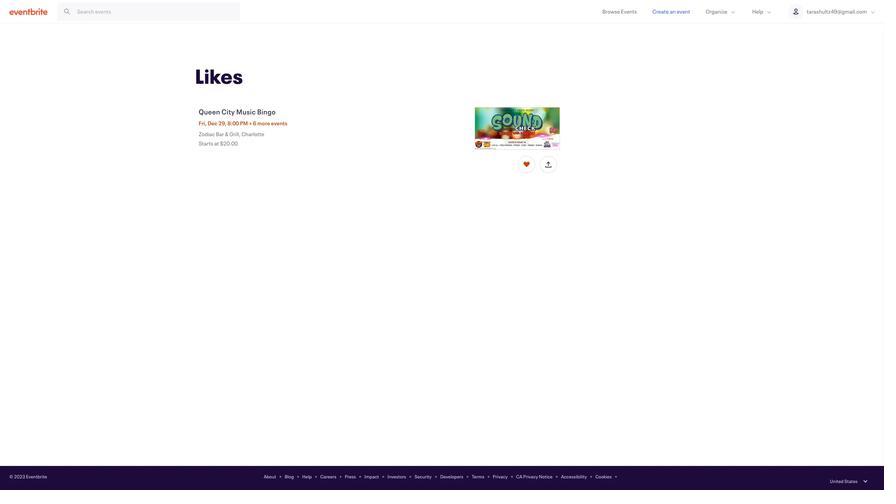 Task type: vqa. For each thing, say whether or not it's contained in the screenshot.
left Their
no



Task type: locate. For each thing, give the bounding box(es) containing it.
0 vertical spatial help
[[753, 8, 764, 15]]

create an event
[[653, 8, 691, 15]]

notice
[[539, 474, 553, 480]]

1 horizontal spatial privacy
[[524, 474, 539, 480]]

more
[[257, 120, 270, 127]]

1 horizontal spatial help
[[753, 8, 764, 15]]

$20.00
[[220, 140, 238, 147]]

help right organize link
[[753, 8, 764, 15]]

+
[[249, 120, 252, 127]]

bingo
[[257, 107, 276, 117]]

0 horizontal spatial help
[[302, 474, 312, 480]]

tarashultz49@gmail.com
[[807, 8, 868, 15]]

1 vertical spatial help link
[[302, 474, 312, 480]]

©
[[9, 474, 13, 480]]

ca
[[517, 474, 523, 480]]

help right blog
[[302, 474, 312, 480]]

0 vertical spatial help link
[[745, 0, 781, 23]]

careers
[[321, 474, 337, 480]]

ca privacy notice
[[517, 474, 553, 480]]

blog
[[285, 474, 294, 480]]

queen
[[199, 107, 220, 117]]

0 horizontal spatial privacy
[[493, 474, 508, 480]]

eventbrite image
[[9, 8, 48, 15]]

create
[[653, 8, 669, 15]]

grill,
[[230, 131, 241, 138]]

ca privacy notice link
[[517, 474, 553, 480]]

starts
[[199, 140, 213, 147]]

states
[[845, 479, 858, 485]]

29,
[[219, 120, 227, 127]]

cookies
[[596, 474, 612, 480]]

privacy left 'ca'
[[493, 474, 508, 480]]

events
[[621, 8, 638, 15]]

1 privacy from the left
[[493, 474, 508, 480]]

privacy
[[493, 474, 508, 480], [524, 474, 539, 480]]

help inside help link
[[753, 8, 764, 15]]

music
[[236, 107, 256, 117]]

privacy right 'ca'
[[524, 474, 539, 480]]

1 horizontal spatial help link
[[745, 0, 781, 23]]

6
[[253, 120, 256, 127]]

security link
[[415, 474, 432, 480]]

cookies link
[[596, 474, 612, 480]]

help link
[[745, 0, 781, 23], [302, 474, 312, 480]]

investors
[[388, 474, 406, 480]]

queen city music bingo fri, dec 29, 8:00 pm + 6 more events zodiac bar & grill, charlotte starts at $20.00
[[199, 107, 288, 147]]

terms
[[472, 474, 485, 480]]

events
[[271, 120, 288, 127]]

privacy link
[[493, 474, 508, 480]]

accessibility
[[562, 474, 587, 480]]

bar
[[216, 131, 224, 138]]

press link
[[345, 474, 356, 480]]

&
[[225, 131, 229, 138]]

blog link
[[285, 474, 294, 480]]

united
[[831, 479, 844, 485]]

help
[[753, 8, 764, 15], [302, 474, 312, 480]]



Task type: describe. For each thing, give the bounding box(es) containing it.
browse events link
[[595, 0, 645, 23]]

charlotte
[[242, 131, 264, 138]]

© 2023 eventbrite
[[9, 474, 47, 480]]

terms link
[[472, 474, 485, 480]]

2023
[[14, 474, 25, 480]]

zodiac
[[199, 131, 215, 138]]

investors link
[[388, 474, 406, 480]]

0 horizontal spatial help link
[[302, 474, 312, 480]]

about
[[264, 474, 276, 480]]

impact
[[365, 474, 379, 480]]

pm
[[240, 120, 248, 127]]

1 vertical spatial help
[[302, 474, 312, 480]]

careers link
[[321, 474, 337, 480]]

press
[[345, 474, 356, 480]]

an
[[670, 8, 676, 15]]

event
[[677, 8, 691, 15]]

at
[[214, 140, 219, 147]]

organize
[[706, 8, 728, 15]]

impact link
[[365, 474, 379, 480]]

likes
[[195, 63, 243, 89]]

developers
[[441, 474, 464, 480]]

accessibility link
[[562, 474, 587, 480]]

tarashultz49@gmail.com link
[[781, 0, 885, 23]]

2 privacy from the left
[[524, 474, 539, 480]]

security
[[415, 474, 432, 480]]

eventbrite
[[26, 474, 47, 480]]

queen city music bingo link
[[199, 107, 469, 117]]

browse events
[[603, 8, 638, 15]]

organize link
[[699, 0, 745, 23]]

about link
[[264, 474, 276, 480]]

create an event link
[[645, 0, 699, 23]]

city
[[222, 107, 235, 117]]

united states
[[831, 479, 858, 485]]

fri,
[[199, 120, 207, 127]]

developers link
[[441, 474, 464, 480]]

browse
[[603, 8, 620, 15]]

dec
[[208, 120, 218, 127]]

8:00
[[228, 120, 239, 127]]



